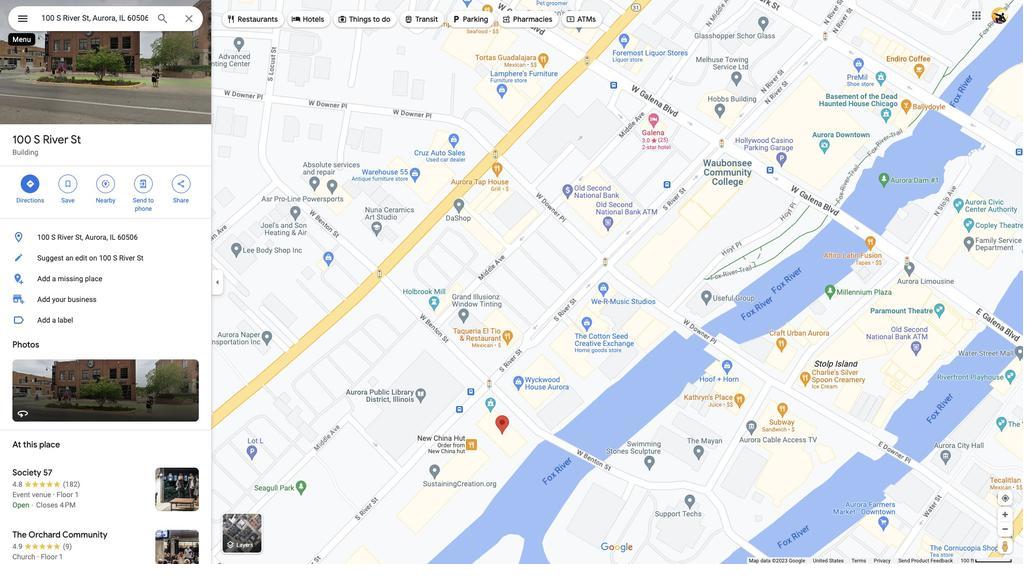 Task type: describe. For each thing, give the bounding box(es) containing it.
⋅
[[31, 501, 34, 509]]

 search field
[[8, 6, 203, 33]]

100 s river st building
[[12, 133, 81, 156]]

society
[[12, 468, 41, 478]]

community
[[62, 530, 108, 540]]

 restaurants
[[226, 13, 278, 25]]

at this place
[[12, 440, 60, 450]]

closes
[[36, 501, 58, 509]]

transit
[[416, 15, 438, 24]]

photos
[[12, 340, 39, 350]]

restaurants
[[238, 15, 278, 24]]

society 57
[[12, 468, 52, 478]]

suggest an edit on 100 s river st
[[37, 254, 144, 262]]

add for add your business
[[37, 295, 50, 304]]


[[226, 13, 236, 25]]

aurora,
[[85, 233, 108, 241]]

product
[[912, 558, 930, 564]]

100 right the 'on'
[[99, 254, 111, 262]]

save
[[61, 197, 75, 204]]


[[176, 178, 186, 190]]


[[26, 178, 35, 190]]

4.8
[[12, 480, 22, 488]]

show street view coverage image
[[998, 538, 1013, 554]]

100 S River St, Aurora, IL 60506 field
[[8, 6, 203, 31]]

actions for 100 s river st region
[[0, 166, 211, 218]]

privacy button
[[874, 557, 891, 564]]

 pharmacies
[[502, 13, 553, 25]]

united
[[813, 558, 828, 564]]

add for add a missing place
[[37, 275, 50, 283]]

edit
[[75, 254, 87, 262]]

57
[[43, 468, 52, 478]]

(9)
[[63, 542, 72, 551]]

100 for 100 ft
[[961, 558, 970, 564]]

map data ©2023 google
[[749, 558, 806, 564]]

google account: ben nelson  
(ben.nelson1980@gmail.com) image
[[992, 7, 1008, 24]]


[[338, 13, 347, 25]]

0 horizontal spatial 1
[[59, 553, 63, 561]]

s inside button
[[113, 254, 117, 262]]

business
[[68, 295, 97, 304]]

feedback
[[931, 558, 953, 564]]

on
[[89, 254, 97, 262]]

the orchard community
[[12, 530, 108, 540]]

60506
[[117, 233, 138, 241]]

 transit
[[404, 13, 438, 25]]

atms
[[577, 15, 596, 24]]

ft
[[971, 558, 974, 564]]

 things to do
[[338, 13, 391, 25]]

4.9
[[12, 542, 22, 551]]

label
[[58, 316, 73, 324]]

united states
[[813, 558, 844, 564]]

venue
[[32, 490, 51, 499]]

collapse side panel image
[[212, 276, 223, 288]]

an
[[65, 254, 73, 262]]

united states button
[[813, 557, 844, 564]]


[[291, 13, 301, 25]]

add a missing place button
[[0, 268, 211, 289]]

place inside add a missing place button
[[85, 275, 102, 283]]

send to phone
[[133, 197, 154, 212]]

church
[[12, 553, 35, 561]]

map
[[749, 558, 759, 564]]

4.8 stars 182 reviews image
[[12, 479, 80, 489]]

add for add a label
[[37, 316, 50, 324]]

event venue · floor 1 open ⋅ closes 4 pm
[[12, 490, 79, 509]]


[[452, 13, 461, 25]]

zoom in image
[[1002, 511, 1009, 518]]

terms button
[[852, 557, 866, 564]]

st,
[[75, 233, 83, 241]]



Task type: locate. For each thing, give the bounding box(es) containing it.
place right this
[[39, 440, 60, 450]]

phone
[[135, 205, 152, 212]]

send inside button
[[899, 558, 910, 564]]

river down 60506
[[119, 254, 135, 262]]

send inside send to phone
[[133, 197, 147, 204]]

place
[[85, 275, 102, 283], [39, 440, 60, 450]]

st down 60506
[[137, 254, 144, 262]]

1 horizontal spatial ·
[[53, 490, 55, 499]]

your
[[52, 295, 66, 304]]

st inside button
[[137, 254, 144, 262]]

1 vertical spatial st
[[137, 254, 144, 262]]

0 horizontal spatial st
[[71, 133, 81, 147]]

2 add from the top
[[37, 295, 50, 304]]

floor up 4 pm
[[57, 490, 73, 499]]

floor down 4.9 stars 9 reviews image
[[41, 553, 57, 561]]

s up suggest
[[51, 233, 56, 241]]

100 s river st, aurora, il 60506
[[37, 233, 138, 241]]

add your business link
[[0, 289, 211, 310]]

0 vertical spatial st
[[71, 133, 81, 147]]

send product feedback
[[899, 558, 953, 564]]


[[139, 178, 148, 190]]

a left label on the left bottom
[[52, 316, 56, 324]]

add a label
[[37, 316, 73, 324]]

1 horizontal spatial 1
[[75, 490, 79, 499]]

terms
[[852, 558, 866, 564]]

send left product
[[899, 558, 910, 564]]

2 horizontal spatial s
[[113, 254, 117, 262]]

zoom out image
[[1002, 525, 1009, 533]]

at
[[12, 440, 21, 450]]

add inside "button"
[[37, 316, 50, 324]]

1 horizontal spatial send
[[899, 558, 910, 564]]

river inside '100 s river st building'
[[43, 133, 68, 147]]

1 vertical spatial to
[[148, 197, 154, 204]]

s for st,
[[51, 233, 56, 241]]

None field
[[41, 12, 148, 24]]

1 down (182)
[[75, 490, 79, 499]]

0 horizontal spatial s
[[34, 133, 40, 147]]

to left do
[[373, 15, 380, 24]]


[[404, 13, 413, 25]]

0 vertical spatial river
[[43, 133, 68, 147]]

place down the 'on'
[[85, 275, 102, 283]]

pharmacies
[[513, 15, 553, 24]]

add inside button
[[37, 275, 50, 283]]

a for missing
[[52, 275, 56, 283]]

1 horizontal spatial s
[[51, 233, 56, 241]]

©2023
[[772, 558, 788, 564]]

 hotels
[[291, 13, 324, 25]]

100 ft
[[961, 558, 974, 564]]

0 horizontal spatial place
[[39, 440, 60, 450]]

open
[[12, 501, 29, 509]]

st up ""
[[71, 133, 81, 147]]

100 s river st main content
[[0, 0, 211, 564]]

 atms
[[566, 13, 596, 25]]

1 vertical spatial ·
[[37, 553, 39, 561]]

send product feedback button
[[899, 557, 953, 564]]

nearby
[[96, 197, 115, 204]]

footer containing map data ©2023 google
[[749, 557, 961, 564]]

100 up suggest
[[37, 233, 50, 241]]

add a missing place
[[37, 275, 102, 283]]

church · floor 1
[[12, 553, 63, 561]]

il
[[110, 233, 116, 241]]

event
[[12, 490, 30, 499]]

1 vertical spatial floor
[[41, 553, 57, 561]]

1
[[75, 490, 79, 499], [59, 553, 63, 561]]

floor inside event venue · floor 1 open ⋅ closes 4 pm
[[57, 490, 73, 499]]

s
[[34, 133, 40, 147], [51, 233, 56, 241], [113, 254, 117, 262]]

1 vertical spatial 1
[[59, 553, 63, 561]]

1 vertical spatial s
[[51, 233, 56, 241]]

suggest an edit on 100 s river st button
[[0, 248, 211, 268]]

1 vertical spatial a
[[52, 316, 56, 324]]

· right venue
[[53, 490, 55, 499]]

add left your
[[37, 295, 50, 304]]

privacy
[[874, 558, 891, 564]]

100 inside '100 s river st building'
[[12, 133, 31, 147]]

100 left the ft
[[961, 558, 970, 564]]

floor
[[57, 490, 73, 499], [41, 553, 57, 561]]

river for st,
[[57, 233, 73, 241]]

100 s river st, aurora, il 60506 button
[[0, 227, 211, 248]]

0 horizontal spatial to
[[148, 197, 154, 204]]

none field inside 100 s river st, aurora, il 60506 field
[[41, 12, 148, 24]]

0 vertical spatial 1
[[75, 490, 79, 499]]

1 add from the top
[[37, 275, 50, 283]]

send up phone
[[133, 197, 147, 204]]

100 for 100 s river st, aurora, il 60506
[[37, 233, 50, 241]]

building
[[12, 148, 38, 156]]

(182)
[[63, 480, 80, 488]]

a for label
[[52, 316, 56, 324]]

0 vertical spatial floor
[[57, 490, 73, 499]]

add a label button
[[0, 310, 211, 330]]

data
[[761, 558, 771, 564]]

100
[[12, 133, 31, 147], [37, 233, 50, 241], [99, 254, 111, 262], [961, 558, 970, 564]]

hotels
[[303, 15, 324, 24]]

river up ""
[[43, 133, 68, 147]]

s down il
[[113, 254, 117, 262]]

· inside event venue · floor 1 open ⋅ closes 4 pm
[[53, 490, 55, 499]]

1 vertical spatial river
[[57, 233, 73, 241]]

2 vertical spatial s
[[113, 254, 117, 262]]

1 a from the top
[[52, 275, 56, 283]]

4.9 stars 9 reviews image
[[12, 541, 72, 552]]

2 vertical spatial add
[[37, 316, 50, 324]]

to up phone
[[148, 197, 154, 204]]

suggest
[[37, 254, 64, 262]]

show your location image
[[1001, 494, 1010, 503]]

2 vertical spatial river
[[119, 254, 135, 262]]

missing
[[58, 275, 83, 283]]

3 add from the top
[[37, 316, 50, 324]]

a
[[52, 275, 56, 283], [52, 316, 56, 324]]

0 horizontal spatial send
[[133, 197, 147, 204]]

share
[[173, 197, 189, 204]]

0 vertical spatial to
[[373, 15, 380, 24]]

send for send to phone
[[133, 197, 147, 204]]

a left missing
[[52, 275, 56, 283]]


[[101, 178, 110, 190]]

add left label on the left bottom
[[37, 316, 50, 324]]

google
[[789, 558, 806, 564]]

orchard
[[28, 530, 61, 540]]

add down suggest
[[37, 275, 50, 283]]

0 vertical spatial place
[[85, 275, 102, 283]]

1 inside event venue · floor 1 open ⋅ closes 4 pm
[[75, 490, 79, 499]]

footer inside google maps element
[[749, 557, 961, 564]]

s up building
[[34, 133, 40, 147]]

a inside button
[[52, 275, 56, 283]]

1 vertical spatial place
[[39, 440, 60, 450]]


[[17, 11, 29, 26]]

footer
[[749, 557, 961, 564]]

st inside '100 s river st building'
[[71, 133, 81, 147]]

things
[[349, 15, 371, 24]]

0 horizontal spatial ·
[[37, 553, 39, 561]]

0 vertical spatial s
[[34, 133, 40, 147]]


[[566, 13, 575, 25]]

4 pm
[[60, 501, 76, 509]]

layers
[[237, 542, 253, 549]]

google maps element
[[0, 0, 1023, 564]]

states
[[829, 558, 844, 564]]

river
[[43, 133, 68, 147], [57, 233, 73, 241], [119, 254, 135, 262]]

directions
[[16, 197, 44, 204]]

2 a from the top
[[52, 316, 56, 324]]


[[63, 178, 73, 190]]

1 down '(9)'
[[59, 553, 63, 561]]

0 vertical spatial add
[[37, 275, 50, 283]]

the
[[12, 530, 27, 540]]

1 horizontal spatial to
[[373, 15, 380, 24]]

100 for 100 s river st building
[[12, 133, 31, 147]]

this
[[23, 440, 37, 450]]

to inside  things to do
[[373, 15, 380, 24]]


[[502, 13, 511, 25]]

send
[[133, 197, 147, 204], [899, 558, 910, 564]]

parking
[[463, 15, 488, 24]]

100 ft button
[[961, 558, 1013, 564]]

0 vertical spatial ·
[[53, 490, 55, 499]]

river left the st,
[[57, 233, 73, 241]]

1 horizontal spatial st
[[137, 254, 144, 262]]

1 vertical spatial send
[[899, 558, 910, 564]]

to
[[373, 15, 380, 24], [148, 197, 154, 204]]

 parking
[[452, 13, 488, 25]]

1 vertical spatial add
[[37, 295, 50, 304]]

s for st
[[34, 133, 40, 147]]

 button
[[8, 6, 37, 33]]

to inside send to phone
[[148, 197, 154, 204]]

a inside "button"
[[52, 316, 56, 324]]

0 vertical spatial send
[[133, 197, 147, 204]]

0 vertical spatial a
[[52, 275, 56, 283]]

river for st
[[43, 133, 68, 147]]

· down 4.9 stars 9 reviews image
[[37, 553, 39, 561]]

s inside 100 s river st, aurora, il 60506 button
[[51, 233, 56, 241]]

·
[[53, 490, 55, 499], [37, 553, 39, 561]]

1 horizontal spatial place
[[85, 275, 102, 283]]

send for send product feedback
[[899, 558, 910, 564]]

s inside '100 s river st building'
[[34, 133, 40, 147]]

add your business
[[37, 295, 97, 304]]

100 up building
[[12, 133, 31, 147]]

do
[[382, 15, 391, 24]]



Task type: vqa. For each thing, say whether or not it's contained in the screenshot.


